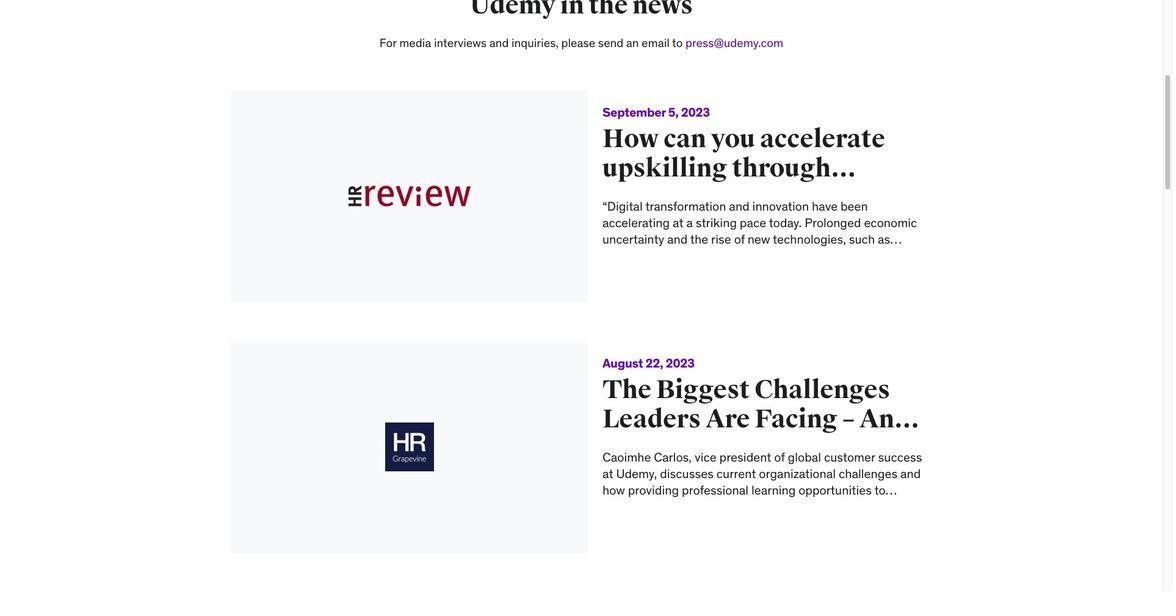 Task type: vqa. For each thing, say whether or not it's contained in the screenshot.
professional
yes



Task type: locate. For each thing, give the bounding box(es) containing it.
employees
[[603, 499, 662, 514]]

caoimhe carlos, vice president of global customer success at udemy, discusses current organizational challenges and how providing professional learning opportunities to employees may help retain talent. read the full article here.
[[603, 449, 924, 514]]

0 vertical spatial how
[[603, 123, 659, 154]]

how down september
[[603, 123, 659, 154]]

facing
[[755, 403, 838, 435]]

and inside caoimhe carlos, vice president of global customer success at udemy, discusses current organizational challenges and how providing professional learning opportunities to employees may help retain talent. read the full article here.
[[901, 466, 921, 481]]

to right email
[[672, 35, 683, 50]]

2023 inside "august 22, 2023 the biggest challenges leaders are facing – and how to solve them"
[[666, 355, 695, 370]]

–
[[843, 403, 855, 435]]

press@udemy.com
[[686, 35, 784, 50]]

send
[[598, 35, 624, 50]]

1 horizontal spatial and
[[901, 466, 921, 481]]

customer
[[824, 449, 876, 464]]

to
[[672, 35, 683, 50], [875, 482, 886, 497]]

certifications?
[[712, 182, 891, 213]]

0 vertical spatial 2023
[[681, 104, 710, 119]]

august 22, 2023 the biggest challenges leaders are facing – and how to solve them
[[603, 355, 911, 464]]

2023 right 5, at the right of page
[[681, 104, 710, 119]]

press@udemy.com link
[[686, 35, 784, 50]]

and
[[490, 35, 509, 50], [901, 466, 921, 481]]

how up udemy,
[[603, 433, 659, 464]]

full
[[840, 499, 857, 514]]

2023 for can
[[681, 104, 710, 119]]

22,
[[646, 355, 663, 370]]

how
[[603, 482, 625, 497]]

2023 inside september 5, 2023 how can you accelerate upskilling through industry certifications?
[[681, 104, 710, 119]]

2 how from the top
[[603, 433, 659, 464]]

2023
[[681, 104, 710, 119], [666, 355, 695, 370]]

here.
[[897, 499, 924, 514]]

and down success
[[901, 466, 921, 481]]

how
[[603, 123, 659, 154], [603, 433, 659, 464]]

interviews
[[434, 35, 487, 50]]

industry
[[603, 182, 707, 213]]

1 horizontal spatial to
[[875, 482, 886, 497]]

to inside caoimhe carlos, vice president of global customer success at udemy, discusses current organizational challenges and how providing professional learning opportunities to employees may help retain talent. read the full article here.
[[875, 482, 886, 497]]

email
[[642, 35, 670, 50]]

the
[[603, 374, 652, 405]]

september 5, 2023 how can you accelerate upskilling through industry certifications?
[[603, 104, 891, 213]]

biggest
[[656, 374, 750, 405]]

0 horizontal spatial to
[[672, 35, 683, 50]]

1 vertical spatial 2023
[[666, 355, 695, 370]]

1 how from the top
[[603, 123, 659, 154]]

1 vertical spatial and
[[901, 466, 921, 481]]

2023 right 22,
[[666, 355, 695, 370]]

august
[[603, 355, 643, 370]]

how can you accelerate upskilling through industry certifications? link
[[603, 123, 932, 213]]

solve
[[702, 433, 768, 464]]

1 vertical spatial to
[[875, 482, 886, 497]]

for
[[380, 35, 397, 50]]

through
[[732, 152, 831, 184]]

media
[[399, 35, 431, 50]]

inquiries,
[[512, 35, 559, 50]]

1 vertical spatial how
[[603, 433, 659, 464]]

to up the article
[[875, 482, 886, 497]]

0 horizontal spatial and
[[490, 35, 509, 50]]

and left inquiries,
[[490, 35, 509, 50]]

learning
[[752, 482, 796, 497]]

you
[[711, 123, 756, 154]]

challenges
[[755, 374, 890, 405]]

0 vertical spatial to
[[672, 35, 683, 50]]

to
[[664, 433, 697, 464]]



Task type: describe. For each thing, give the bounding box(es) containing it.
of
[[775, 449, 785, 464]]

organizational
[[759, 466, 836, 481]]

president
[[720, 449, 772, 464]]

can
[[664, 123, 706, 154]]

5,
[[669, 104, 679, 119]]

0 vertical spatial and
[[490, 35, 509, 50]]

current
[[717, 466, 756, 481]]

are
[[706, 403, 750, 435]]

article
[[860, 499, 894, 514]]

carlos,
[[654, 449, 692, 464]]

upskilling
[[603, 152, 728, 184]]

global
[[788, 449, 821, 464]]

providing
[[628, 482, 679, 497]]

please
[[562, 35, 596, 50]]

caoimhe
[[603, 449, 651, 464]]

at
[[603, 466, 614, 481]]

may
[[665, 499, 687, 514]]

the biggest challenges leaders are facing – and how to solve them link
[[603, 374, 932, 464]]

challenges
[[839, 466, 898, 481]]

talent.
[[751, 499, 785, 514]]

the
[[819, 499, 837, 514]]

for media interviews and inquiries, please send an email to press@udemy.com
[[380, 35, 784, 50]]

how inside "august 22, 2023 the biggest challenges leaders are facing – and how to solve them"
[[603, 433, 659, 464]]

leaders
[[603, 403, 701, 435]]

retain
[[717, 499, 748, 514]]

how inside september 5, 2023 how can you accelerate upskilling through industry certifications?
[[603, 123, 659, 154]]

help
[[690, 499, 714, 514]]

vice
[[695, 449, 717, 464]]

professional
[[682, 482, 749, 497]]

accelerate
[[760, 123, 885, 154]]

september
[[603, 104, 666, 119]]

2023 for biggest
[[666, 355, 695, 370]]

udemy,
[[616, 466, 657, 481]]

success
[[879, 449, 922, 464]]

an
[[626, 35, 639, 50]]

and
[[860, 403, 911, 435]]

discusses
[[660, 466, 714, 481]]

opportunities
[[799, 482, 872, 497]]

them
[[773, 433, 845, 464]]

read
[[788, 499, 817, 514]]



